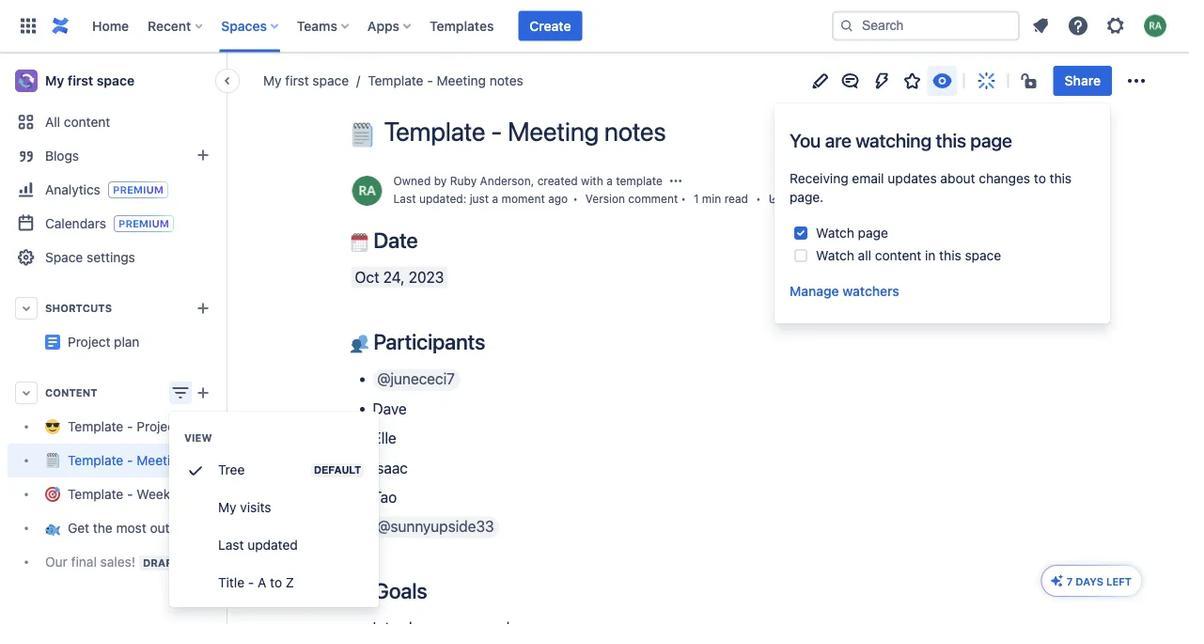 Task type: locate. For each thing, give the bounding box(es) containing it.
2 watch from the top
[[816, 248, 854, 263]]

1 horizontal spatial to
[[1034, 171, 1046, 186]]

- left weekly
[[127, 486, 133, 502]]

space up updated
[[253, 520, 290, 536]]

confluence image
[[49, 15, 71, 37], [49, 15, 71, 37]]

last down owned
[[393, 192, 416, 206]]

1 horizontal spatial template - meeting notes link
[[349, 71, 523, 90]]

default
[[314, 464, 361, 476]]

my first space link up all content "link" on the left
[[8, 62, 218, 100]]

2 vertical spatial this
[[939, 248, 961, 263]]

last
[[393, 192, 416, 206], [218, 537, 244, 553]]

analytics up calendars
[[45, 181, 100, 197]]

- down global element
[[427, 73, 433, 88]]

space element
[[0, 0, 1189, 625]]

change view image
[[169, 382, 192, 404]]

template - meeting notes link down global element
[[349, 71, 523, 90]]

page up "all" on the top right of the page
[[858, 225, 888, 241]]

0 horizontal spatial my
[[45, 73, 64, 88]]

last down team
[[218, 537, 244, 553]]

2 horizontal spatial my
[[263, 73, 282, 88]]

content right the all
[[64, 114, 110, 130]]

settings icon image
[[1105, 15, 1127, 37]]

by
[[434, 174, 447, 187]]

tree containing template - project plan
[[8, 410, 290, 579]]

1 vertical spatial template - meeting notes
[[384, 116, 666, 147]]

meeting up weekly
[[137, 453, 186, 468]]

1 vertical spatial last
[[218, 537, 244, 553]]

1 horizontal spatial my first space
[[263, 73, 349, 88]]

1 vertical spatial page
[[858, 225, 888, 241]]

of
[[173, 520, 186, 536]]

to
[[1034, 171, 1046, 186], [270, 575, 282, 590]]

banner
[[0, 0, 1189, 53]]

template - meeting notes link
[[349, 71, 523, 90], [8, 444, 223, 478]]

version
[[586, 192, 625, 206]]

template - meeting notes down template - project plan
[[68, 453, 223, 468]]

my
[[45, 73, 64, 88], [263, 73, 282, 88], [218, 500, 236, 515]]

my up the all
[[45, 73, 64, 88]]

manage watchers button
[[790, 282, 900, 301]]

all
[[45, 114, 60, 130]]

page up changes
[[970, 129, 1012, 151]]

view
[[184, 432, 212, 444]]

to inside button
[[270, 575, 282, 590]]

premium image
[[108, 181, 168, 198], [114, 215, 174, 232]]

1 vertical spatial watch
[[816, 248, 854, 263]]

premium icon image
[[1050, 573, 1065, 589]]

0 vertical spatial meeting
[[437, 73, 486, 88]]

tao
[[373, 488, 397, 506]]

1 horizontal spatial meeting
[[437, 73, 486, 88]]

you are watching this page
[[790, 129, 1012, 151]]

to left z
[[270, 575, 282, 590]]

just a moment ago link
[[470, 192, 568, 206]]

dave
[[373, 399, 407, 417]]

space settings link
[[8, 241, 218, 275]]

min
[[702, 192, 721, 206]]

space right the in
[[965, 248, 1001, 263]]

template - meeting notes link down template - project plan
[[8, 444, 223, 478]]

template - meeting notes
[[368, 73, 523, 88], [384, 116, 666, 147], [68, 453, 223, 468]]

0 horizontal spatial my first space link
[[8, 62, 218, 100]]

0 vertical spatial last
[[393, 192, 416, 206]]

shortcuts button
[[8, 291, 218, 325]]

1 vertical spatial to
[[270, 575, 282, 590]]

1 first from the left
[[68, 73, 93, 88]]

1 my first space from the left
[[45, 73, 135, 88]]

last for last updated: just a moment ago
[[393, 192, 416, 206]]

date
[[369, 228, 418, 253]]

space inside the 'watch page watch all content in this space'
[[965, 248, 1001, 263]]

left
[[1106, 575, 1132, 588]]

1 horizontal spatial analytics
[[787, 192, 836, 206]]

this inside receiving email updates about changes to this page.
[[1050, 171, 1072, 186]]

meeting down the templates link at the top left
[[437, 73, 486, 88]]

0 horizontal spatial first
[[68, 73, 93, 88]]

my inside space element
[[45, 73, 64, 88]]

template - project plan image
[[45, 335, 60, 350]]

notes up version comment
[[604, 116, 666, 147]]

0 horizontal spatial last
[[218, 537, 244, 553]]

first down teams
[[285, 73, 309, 88]]

owned
[[393, 174, 431, 187]]

appswitcher icon image
[[17, 15, 39, 37]]

a
[[258, 575, 266, 590]]

calendars
[[45, 215, 106, 231]]

template - meeting notes up the ,
[[384, 116, 666, 147]]

my up team
[[218, 500, 236, 515]]

this right the in
[[939, 248, 961, 263]]

0 horizontal spatial my first space
[[45, 73, 135, 88]]

- left project
[[127, 419, 133, 434]]

analytics down 'receiving'
[[787, 192, 836, 206]]

title - a to z button
[[169, 564, 379, 602]]

home
[[92, 18, 129, 33]]

0 horizontal spatial notes
[[189, 453, 223, 468]]

settings
[[87, 250, 135, 265]]

1 horizontal spatial my
[[218, 500, 236, 515]]

1 vertical spatial notes
[[604, 116, 666, 147]]

last inside button
[[218, 537, 244, 553]]

get
[[68, 520, 89, 536]]

2 vertical spatial template - meeting notes
[[68, 453, 223, 468]]

premium image for analytics
[[108, 181, 168, 198]]

2 vertical spatial notes
[[189, 453, 223, 468]]

0 vertical spatial premium image
[[108, 181, 168, 198]]

team
[[220, 520, 250, 536]]

banner containing home
[[0, 0, 1189, 53]]

notes
[[490, 73, 523, 88], [604, 116, 666, 147], [189, 453, 223, 468]]

notes down create link
[[490, 73, 523, 88]]

tree
[[8, 410, 290, 579]]

- inside title - a to z button
[[248, 575, 254, 590]]

all content link
[[8, 105, 218, 139]]

spaces button
[[216, 11, 286, 41]]

1 vertical spatial this
[[1050, 171, 1072, 186]]

7 days left
[[1067, 575, 1132, 588]]

:notepad_spiral: image
[[350, 123, 375, 147]]

this for watch page watch all content in this space
[[939, 248, 961, 263]]

0 vertical spatial notes
[[490, 73, 523, 88]]

1 vertical spatial premium image
[[114, 215, 174, 232]]

this inside the 'watch page watch all content in this space'
[[939, 248, 961, 263]]

get the most out of your team space link
[[8, 511, 290, 545]]

:calendar_spiral: image
[[350, 233, 369, 252], [350, 233, 369, 252]]

analytics
[[45, 181, 100, 197], [787, 192, 836, 206]]

star image
[[901, 70, 924, 92]]

2 my first space from the left
[[263, 73, 349, 88]]

0 horizontal spatial page
[[858, 225, 888, 241]]

1 horizontal spatial last
[[393, 192, 416, 206]]

watch down page.
[[816, 225, 854, 241]]

my down the spaces popup button
[[263, 73, 282, 88]]

content
[[64, 114, 110, 130], [875, 248, 922, 263]]

selected image
[[184, 459, 207, 481]]

template - meeting notes down the templates link at the top left
[[368, 73, 523, 88]]

0 vertical spatial this
[[936, 129, 966, 151]]

premium image down blogs link
[[108, 181, 168, 198]]

are
[[825, 129, 851, 151]]

oct
[[355, 268, 379, 286]]

0 horizontal spatial template - meeting notes link
[[8, 444, 223, 478]]

1 horizontal spatial notes
[[490, 73, 523, 88]]

1 vertical spatial content
[[875, 248, 922, 263]]

1 vertical spatial template - meeting notes link
[[8, 444, 223, 478]]

0 horizontal spatial analytics
[[45, 181, 100, 197]]

my first space down teams
[[263, 73, 349, 88]]

0 vertical spatial content
[[64, 114, 110, 130]]

1 horizontal spatial page
[[970, 129, 1012, 151]]

notification icon image
[[1029, 15, 1052, 37]]

manage
[[790, 283, 839, 299]]

0 horizontal spatial content
[[64, 114, 110, 130]]

my first space up all content
[[45, 73, 135, 88]]

1 horizontal spatial first
[[285, 73, 309, 88]]

home link
[[86, 11, 135, 41]]

7
[[1067, 575, 1073, 588]]

1 horizontal spatial content
[[875, 248, 922, 263]]

0 horizontal spatial to
[[270, 575, 282, 590]]

spaces
[[221, 18, 267, 33]]

template up the
[[68, 486, 123, 502]]

0 vertical spatial watch
[[816, 225, 854, 241]]

template inside 'link'
[[68, 486, 123, 502]]

1 min read
[[694, 192, 748, 206]]

:busts_in_silhouette: image
[[350, 335, 369, 354], [350, 335, 369, 354]]

notes down view
[[189, 453, 223, 468]]

0 vertical spatial to
[[1034, 171, 1046, 186]]

my for the my visits button
[[218, 500, 236, 515]]

premium image inside analytics link
[[108, 181, 168, 198]]

0 vertical spatial page
[[970, 129, 1012, 151]]

to right changes
[[1034, 171, 1046, 186]]

notes inside space element
[[189, 453, 223, 468]]

-
[[427, 73, 433, 88], [491, 116, 502, 147], [127, 419, 133, 434], [127, 453, 133, 468], [127, 486, 133, 502], [248, 575, 254, 590]]

my first space link down teams
[[263, 71, 349, 90]]

content inside the 'watch page watch all content in this space'
[[875, 248, 922, 263]]

last updated: just a moment ago
[[393, 192, 568, 206]]

meeting
[[437, 73, 486, 88], [508, 116, 599, 147], [137, 453, 186, 468]]

0 horizontal spatial meeting
[[137, 453, 186, 468]]

template down template - project plan link
[[68, 453, 123, 468]]

premium image up space settings link
[[114, 215, 174, 232]]

content left the in
[[875, 248, 922, 263]]

:notepad_spiral: image
[[350, 123, 375, 147]]

search image
[[840, 18, 855, 33]]

my inside button
[[218, 500, 236, 515]]

2 horizontal spatial meeting
[[508, 116, 599, 147]]

2 vertical spatial meeting
[[137, 453, 186, 468]]

first up all content
[[68, 73, 93, 88]]

moment
[[502, 192, 545, 206]]

- left a
[[248, 575, 254, 590]]

about
[[941, 171, 975, 186]]

this up about
[[936, 129, 966, 151]]

space
[[97, 73, 135, 88], [313, 73, 349, 88], [965, 248, 1001, 263], [253, 520, 290, 536]]

premium image inside calendars link
[[114, 215, 174, 232]]

this right changes
[[1050, 171, 1072, 186]]

weekly
[[137, 486, 181, 502]]

template - project plan link
[[8, 410, 218, 444]]

create a blog image
[[192, 144, 214, 166]]

last for last updated
[[218, 537, 244, 553]]

template down content dropdown button
[[68, 419, 123, 434]]

owned by
[[393, 174, 450, 187]]

meeting up , created
[[508, 116, 599, 147]]

your
[[189, 520, 216, 536]]

analytics inside button
[[787, 192, 836, 206]]

watch left "all" on the top right of the page
[[816, 248, 854, 263]]



Task type: vqa. For each thing, say whether or not it's contained in the screenshot.
Any input on this week?
no



Task type: describe. For each thing, give the bounding box(es) containing it.
last updated
[[218, 537, 298, 553]]

0 vertical spatial template - meeting notes link
[[349, 71, 523, 90]]

2 first from the left
[[285, 73, 309, 88]]

template - project plan
[[68, 419, 209, 434]]

space down 'teams' dropdown button
[[313, 73, 349, 88]]

plan
[[183, 419, 209, 434]]

24,
[[383, 268, 405, 286]]

updated
[[247, 537, 298, 553]]

stop watching image
[[931, 70, 954, 92]]

your profile and preferences image
[[1144, 15, 1167, 37]]

- up a
[[491, 116, 502, 147]]

out
[[150, 520, 170, 536]]

email
[[852, 171, 884, 186]]

first inside space element
[[68, 73, 93, 88]]

global element
[[11, 0, 828, 52]]

in
[[925, 248, 936, 263]]

analytics button
[[769, 190, 836, 209]]

templates link
[[424, 11, 500, 41]]

visits
[[240, 500, 271, 515]]

my visits
[[218, 500, 271, 515]]

last updated button
[[169, 526, 379, 564]]

get the most out of your team space
[[68, 520, 290, 536]]

automation menu button icon image
[[871, 70, 894, 92]]

1 horizontal spatial my first space link
[[263, 71, 349, 90]]

to inside receiving email updates about changes to this page.
[[1034, 171, 1046, 186]]

template up by
[[384, 116, 485, 147]]

this for receiving email updates about changes to this page.
[[1050, 171, 1072, 186]]

view group
[[169, 412, 379, 607]]

title - a to z
[[218, 575, 294, 590]]

page inside the 'watch page watch all content in this space'
[[858, 225, 888, 241]]

you
[[790, 129, 821, 151]]

receiving
[[790, 171, 849, 186]]

shortcuts
[[45, 302, 112, 314]]

0 vertical spatial template - meeting notes
[[368, 73, 523, 88]]

goals
[[369, 578, 427, 604]]

watch page watch all content in this space
[[816, 225, 1001, 263]]

updates
[[888, 171, 937, 186]]

- up template - weekly status report 'link'
[[127, 453, 133, 468]]

meeting inside space element
[[137, 453, 186, 468]]

space settings
[[45, 250, 135, 265]]

1 watch from the top
[[816, 225, 854, 241]]

a
[[492, 192, 498, 206]]

watchers
[[843, 283, 900, 299]]

my visits button
[[169, 489, 379, 526]]

2 horizontal spatial notes
[[604, 116, 666, 147]]

elle
[[373, 429, 396, 447]]

analytics link
[[8, 173, 218, 207]]

2023
[[409, 268, 444, 286]]

receiving email updates about changes to this page.
[[790, 171, 1072, 205]]

oct 24, 2023
[[355, 268, 444, 286]]

content inside all content "link"
[[64, 114, 110, 130]]

tree inside space element
[[8, 410, 290, 579]]

created
[[537, 174, 578, 187]]

analytics inside space element
[[45, 181, 100, 197]]

content button
[[8, 376, 218, 410]]

template for the bottommost "template - meeting notes" link
[[68, 453, 123, 468]]

draft
[[143, 557, 179, 569]]

edit this page image
[[809, 70, 832, 92]]

blogs link
[[8, 139, 218, 173]]

Search field
[[832, 11, 1020, 41]]

space
[[45, 250, 83, 265]]

space inside tree
[[253, 520, 290, 536]]

isaac
[[373, 459, 408, 476]]

calendars link
[[8, 207, 218, 241]]

1
[[694, 192, 699, 206]]

z
[[286, 575, 294, 590]]

project
[[137, 419, 180, 434]]

create
[[530, 18, 571, 33]]

the
[[93, 520, 113, 536]]

1 vertical spatial meeting
[[508, 116, 599, 147]]

premium image for calendars
[[114, 215, 174, 232]]

my first space inside space element
[[45, 73, 135, 88]]

- inside template - project plan link
[[127, 419, 133, 434]]

comment
[[628, 192, 678, 206]]

status
[[184, 486, 221, 502]]

create a page image
[[192, 382, 214, 404]]

all content
[[45, 114, 110, 130]]

updated:
[[419, 192, 467, 206]]

just
[[470, 192, 489, 206]]

space up all content "link" on the left
[[97, 73, 135, 88]]

tree
[[218, 462, 245, 478]]

days
[[1076, 575, 1104, 588]]

template down apps popup button
[[368, 73, 424, 88]]

- inside template - weekly status report 'link'
[[127, 486, 133, 502]]

report
[[225, 486, 262, 502]]

changes
[[979, 171, 1030, 186]]

page.
[[790, 189, 824, 205]]

most
[[116, 520, 146, 536]]

all
[[858, 248, 872, 263]]

ago
[[548, 192, 568, 206]]

template - weekly status report link
[[8, 478, 262, 511]]

teams button
[[291, 11, 356, 41]]

, created
[[531, 174, 581, 187]]

recent
[[148, 18, 191, 33]]

7 days left button
[[1042, 566, 1141, 596]]

template for template - weekly status report 'link'
[[68, 486, 123, 502]]

manage watchers
[[790, 283, 900, 299]]

version comment
[[586, 192, 678, 206]]

no restrictions image
[[1020, 70, 1042, 92]]

help icon image
[[1067, 15, 1090, 37]]

blogs
[[45, 148, 79, 164]]

recent button
[[142, 11, 210, 41]]

,
[[531, 174, 534, 187]]

template - weekly status report
[[68, 486, 262, 502]]

create link
[[518, 11, 582, 41]]

watching
[[856, 129, 932, 151]]

apps
[[367, 18, 400, 33]]

my for my first space link to the left
[[45, 73, 64, 88]]

template for template - project plan link
[[68, 419, 123, 434]]

template - meeting notes inside tree
[[68, 453, 223, 468]]



